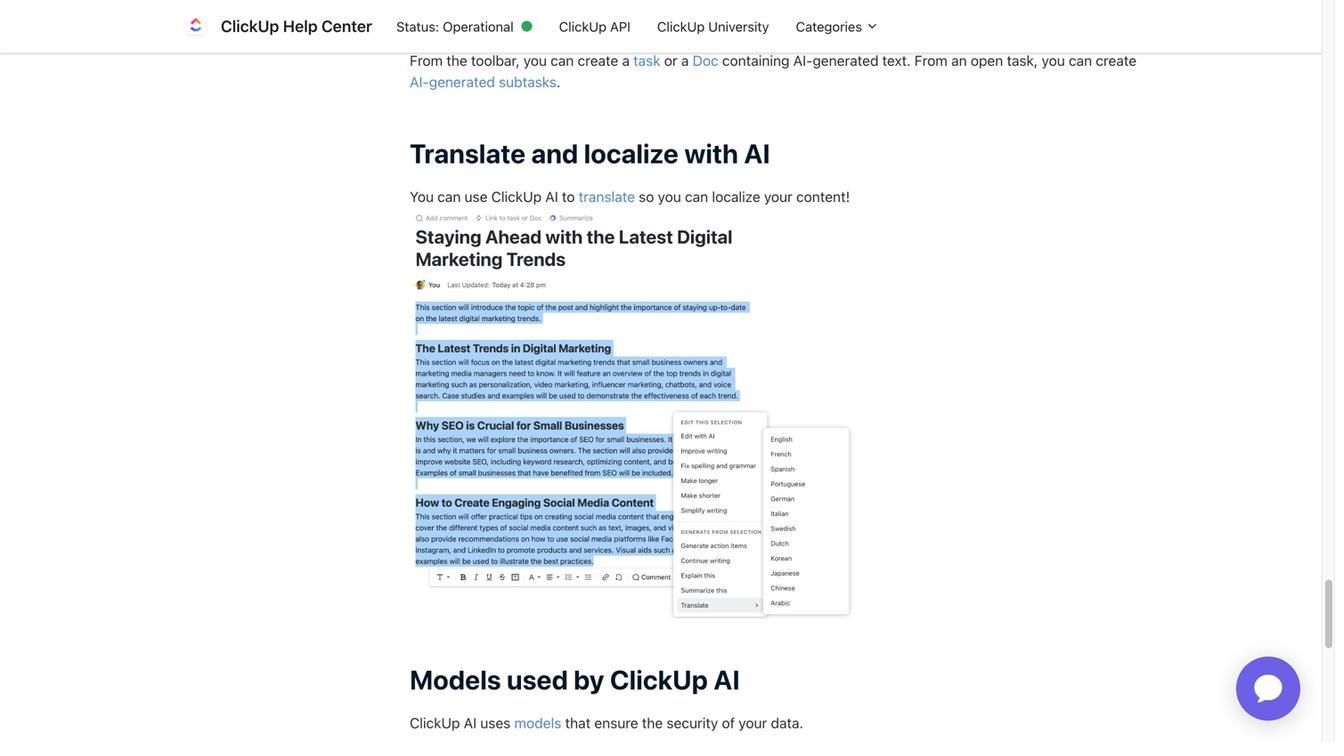 Task type: locate. For each thing, give the bounding box(es) containing it.
your right the of
[[739, 716, 767, 732]]

can
[[551, 52, 574, 69], [1069, 52, 1092, 69], [438, 188, 461, 205], [685, 188, 708, 205]]

uses
[[480, 716, 511, 732]]

you can use clickup ai to translate so you can localize your content!
[[410, 188, 854, 205]]

0 horizontal spatial the
[[447, 52, 467, 69]]

ai for models used by clickup ai
[[714, 665, 740, 696]]

clickup down models
[[410, 716, 460, 732]]

clickup help center link
[[182, 12, 383, 41]]

1 vertical spatial the
[[642, 716, 663, 732]]

security
[[667, 716, 718, 732]]

that
[[565, 716, 591, 732]]

generated
[[813, 52, 879, 69], [429, 73, 495, 90]]

ensure
[[595, 716, 638, 732]]

clickup for help
[[221, 16, 279, 36]]

or
[[664, 52, 678, 69]]

subtasks
[[705, 1, 819, 33], [499, 73, 557, 90]]

you
[[524, 52, 547, 69], [1042, 52, 1065, 69], [658, 188, 681, 205]]

0 horizontal spatial generated
[[429, 73, 495, 90]]

1 vertical spatial your
[[739, 716, 767, 732]]

localize
[[584, 137, 679, 169], [712, 188, 761, 205]]

task
[[634, 52, 661, 69]]

a
[[622, 52, 630, 69], [681, 52, 689, 69]]

.
[[557, 73, 561, 90]]

create
[[410, 1, 494, 33]]

center
[[322, 16, 372, 36]]

0 vertical spatial subtasks
[[705, 1, 819, 33]]

from down status:
[[410, 52, 443, 69]]

ai for translate and localize with ai
[[744, 137, 770, 169]]

create tasks, docs, and subtasks
[[410, 1, 819, 33]]

localize down with
[[712, 188, 761, 205]]

ai- down categories
[[793, 52, 813, 69]]

1 horizontal spatial create
[[1096, 52, 1137, 69]]

subtasks up containing
[[705, 1, 819, 33]]

create
[[578, 52, 619, 69], [1096, 52, 1137, 69]]

0 vertical spatial the
[[447, 52, 467, 69]]

1 vertical spatial and
[[531, 137, 578, 169]]

clickup for ai
[[410, 716, 460, 732]]

models
[[410, 665, 501, 696]]

your
[[764, 188, 793, 205], [739, 716, 767, 732]]

the
[[447, 52, 467, 69], [642, 716, 663, 732]]

1 horizontal spatial localize
[[712, 188, 761, 205]]

ai
[[744, 137, 770, 169], [546, 188, 558, 205], [714, 665, 740, 696], [464, 716, 477, 732]]

your left content!
[[764, 188, 793, 205]]

0 vertical spatial localize
[[584, 137, 679, 169]]

from left the an
[[915, 52, 948, 69]]

0 vertical spatial and
[[652, 1, 699, 33]]

clickup
[[221, 16, 279, 36], [559, 18, 607, 34], [657, 18, 705, 34], [491, 188, 542, 205], [610, 665, 708, 696], [410, 716, 460, 732]]

clickup api
[[559, 18, 631, 34]]

clickup up or
[[657, 18, 705, 34]]

1 horizontal spatial the
[[642, 716, 663, 732]]

the up ai-generated subtasks link at the top left
[[447, 52, 467, 69]]

used
[[507, 665, 568, 696]]

2 a from the left
[[681, 52, 689, 69]]

models
[[514, 716, 562, 732]]

clickup left api
[[559, 18, 607, 34]]

toolbar,
[[471, 52, 520, 69]]

clickup for api
[[559, 18, 607, 34]]

categories
[[796, 18, 866, 34]]

you right task,
[[1042, 52, 1065, 69]]

0 horizontal spatial from
[[410, 52, 443, 69]]

ai right with
[[744, 137, 770, 169]]

subtasks down the "toolbar,"
[[499, 73, 557, 90]]

ai-
[[793, 52, 813, 69], [410, 73, 429, 90]]

clickup left help
[[221, 16, 279, 36]]

doc
[[693, 52, 719, 69]]

1 horizontal spatial and
[[652, 1, 699, 33]]

content!
[[796, 188, 850, 205]]

api
[[610, 18, 631, 34]]

0 vertical spatial generated
[[813, 52, 879, 69]]

0 horizontal spatial a
[[622, 52, 630, 69]]

0 horizontal spatial you
[[524, 52, 547, 69]]

2 horizontal spatial you
[[1042, 52, 1065, 69]]

can down with
[[685, 188, 708, 205]]

and
[[652, 1, 699, 33], [531, 137, 578, 169]]

ai up the of
[[714, 665, 740, 696]]

text.
[[883, 52, 911, 69]]

and up or
[[652, 1, 699, 33]]

1 vertical spatial subtasks
[[499, 73, 557, 90]]

use
[[465, 188, 488, 205]]

2 from from the left
[[915, 52, 948, 69]]

from the toolbar, you can create a task or a doc containing ai-generated text. from an open task, you can create ai-generated subtasks .
[[410, 52, 1137, 90]]

clickup up security
[[610, 665, 708, 696]]

a right or
[[681, 52, 689, 69]]

screenshot of the translate dropdown and the available languages. image
[[410, 208, 855, 620]]

you right the "toolbar,"
[[524, 52, 547, 69]]

models used by clickup ai
[[410, 665, 740, 696]]

clickup help center
[[221, 16, 372, 36]]

doc link
[[693, 52, 719, 69]]

a left task link
[[622, 52, 630, 69]]

1 horizontal spatial from
[[915, 52, 948, 69]]

localize up you can use clickup ai to translate so you can localize your content!
[[584, 137, 679, 169]]

1 horizontal spatial you
[[658, 188, 681, 205]]

0 horizontal spatial subtasks
[[499, 73, 557, 90]]

1 from from the left
[[410, 52, 443, 69]]

generated down the categories popup button
[[813, 52, 879, 69]]

data.
[[771, 716, 804, 732]]

1 horizontal spatial ai-
[[793, 52, 813, 69]]

and up to on the left
[[531, 137, 578, 169]]

1 vertical spatial ai-
[[410, 73, 429, 90]]

ai left to on the left
[[546, 188, 558, 205]]

1 horizontal spatial a
[[681, 52, 689, 69]]

0 horizontal spatial and
[[531, 137, 578, 169]]

tasks,
[[499, 1, 572, 33]]

0 vertical spatial ai-
[[793, 52, 813, 69]]

application
[[1215, 636, 1322, 743]]

categories button
[[783, 10, 893, 43]]

from
[[410, 52, 443, 69], [915, 52, 948, 69]]

the right ensure
[[642, 716, 663, 732]]

0 horizontal spatial ai-
[[410, 73, 429, 90]]

generated down the "toolbar,"
[[429, 73, 495, 90]]

task,
[[1007, 52, 1038, 69]]

ai-generated subtasks link
[[410, 73, 557, 90]]

ai- down status:
[[410, 73, 429, 90]]

you right so
[[658, 188, 681, 205]]

0 horizontal spatial create
[[578, 52, 619, 69]]



Task type: describe. For each thing, give the bounding box(es) containing it.
clickup for university
[[657, 18, 705, 34]]

status: operational
[[396, 18, 514, 34]]

by
[[574, 665, 604, 696]]

1 horizontal spatial generated
[[813, 52, 879, 69]]

help
[[283, 16, 318, 36]]

translate and localize with ai
[[410, 137, 770, 169]]

translate link
[[579, 188, 635, 205]]

clickup university link
[[644, 10, 783, 43]]

can left use
[[438, 188, 461, 205]]

with
[[684, 137, 738, 169]]

clickup right use
[[491, 188, 542, 205]]

1 create from the left
[[578, 52, 619, 69]]

operational
[[443, 18, 514, 34]]

translate
[[579, 188, 635, 205]]

1 a from the left
[[622, 52, 630, 69]]

an
[[952, 52, 967, 69]]

containing
[[722, 52, 790, 69]]

clickup api link
[[546, 10, 644, 43]]

of
[[722, 716, 735, 732]]

translate
[[410, 137, 526, 169]]

you
[[410, 188, 434, 205]]

2 create from the left
[[1096, 52, 1137, 69]]

1 vertical spatial generated
[[429, 73, 495, 90]]

clickup university
[[657, 18, 769, 34]]

ai for you can use clickup ai to translate so you can localize your content!
[[546, 188, 558, 205]]

ai left uses
[[464, 716, 477, 732]]

1 horizontal spatial subtasks
[[705, 1, 819, 33]]

0 vertical spatial your
[[764, 188, 793, 205]]

the inside "from the toolbar, you can create a task or a doc containing ai-generated text. from an open task, you can create ai-generated subtasks ."
[[447, 52, 467, 69]]

models link
[[514, 716, 562, 732]]

can right task,
[[1069, 52, 1092, 69]]

task link
[[634, 52, 661, 69]]

docs,
[[578, 1, 647, 33]]

status:
[[396, 18, 439, 34]]

1 vertical spatial localize
[[712, 188, 761, 205]]

open
[[971, 52, 1003, 69]]

0 horizontal spatial localize
[[584, 137, 679, 169]]

subtasks inside "from the toolbar, you can create a task or a doc containing ai-generated text. from an open task, you can create ai-generated subtasks ."
[[499, 73, 557, 90]]

university
[[708, 18, 769, 34]]

clickup ai uses models that ensure the security of your data.
[[410, 716, 804, 732]]

so
[[639, 188, 654, 205]]

can up .
[[551, 52, 574, 69]]

to
[[562, 188, 575, 205]]

clickup help help center home page image
[[182, 12, 210, 41]]



Task type: vqa. For each thing, say whether or not it's contained in the screenshot.
text
no



